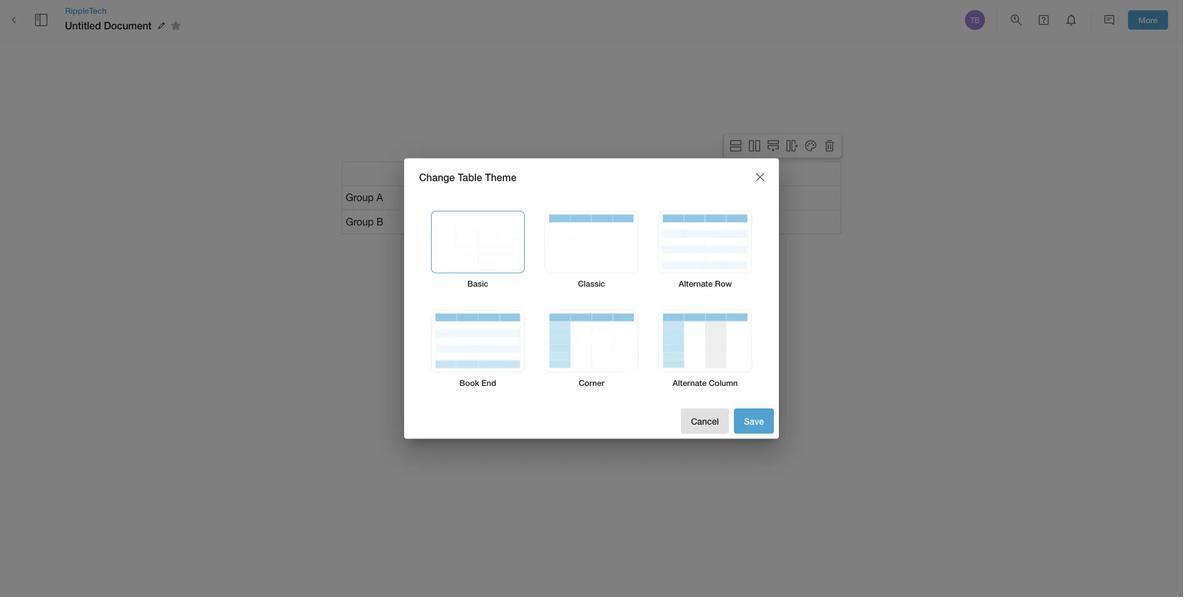 Task type: describe. For each thing, give the bounding box(es) containing it.
rippletech
[[65, 6, 107, 15]]

cancel
[[691, 416, 719, 427]]

alternate row
[[679, 279, 732, 289]]

basic
[[468, 279, 489, 289]]

untitled
[[65, 20, 101, 31]]

end
[[482, 378, 496, 388]]

cancel button
[[681, 409, 729, 434]]

rippletech link
[[65, 5, 185, 16]]

row
[[715, 279, 732, 289]]

group for group b
[[346, 216, 374, 228]]

group b
[[346, 216, 384, 228]]

more button
[[1129, 10, 1169, 30]]

classic
[[578, 279, 606, 289]]

change
[[419, 171, 455, 183]]

alternate for alternate column
[[673, 378, 707, 388]]

0 vertical spatial column
[[512, 168, 547, 179]]

a for group a
[[377, 192, 383, 203]]

alternate column
[[673, 378, 738, 388]]

save
[[744, 416, 764, 427]]



Task type: vqa. For each thing, say whether or not it's contained in the screenshot.
2022
no



Task type: locate. For each thing, give the bounding box(es) containing it.
tb button
[[964, 8, 987, 32]]

1 group from the top
[[346, 192, 374, 203]]

table
[[458, 171, 482, 183]]

2 group from the top
[[346, 216, 374, 228]]

theme
[[485, 171, 517, 183]]

1 horizontal spatial column
[[709, 378, 738, 388]]

0 horizontal spatial a
[[377, 192, 383, 203]]

column right table
[[512, 168, 547, 179]]

column inside the change table theme 'dialog'
[[709, 378, 738, 388]]

tb
[[971, 16, 980, 24]]

alternate up cancel
[[673, 378, 707, 388]]

0 vertical spatial a
[[550, 168, 557, 179]]

column up cancel
[[709, 378, 738, 388]]

a up b
[[377, 192, 383, 203]]

favorite image
[[169, 18, 184, 33]]

untitled document
[[65, 20, 152, 31]]

alternate for alternate row
[[679, 279, 713, 289]]

save button
[[734, 409, 774, 434]]

group for group a
[[346, 192, 374, 203]]

a for column a
[[550, 168, 557, 179]]

group left b
[[346, 216, 374, 228]]

change table theme
[[419, 171, 517, 183]]

1 vertical spatial a
[[377, 192, 383, 203]]

1 vertical spatial column
[[709, 378, 738, 388]]

group up group b
[[346, 192, 374, 203]]

1 vertical spatial alternate
[[673, 378, 707, 388]]

1 horizontal spatial a
[[550, 168, 557, 179]]

book end
[[460, 378, 496, 388]]

1 vertical spatial group
[[346, 216, 374, 228]]

column a
[[512, 168, 557, 179]]

0 vertical spatial alternate
[[679, 279, 713, 289]]

0 vertical spatial group
[[346, 192, 374, 203]]

alternate
[[679, 279, 713, 289], [673, 378, 707, 388]]

change table theme dialog
[[404, 158, 779, 439]]

more
[[1139, 15, 1158, 25]]

0 horizontal spatial column
[[512, 168, 547, 179]]

document
[[104, 20, 152, 31]]

group
[[346, 192, 374, 203], [346, 216, 374, 228]]

book
[[460, 378, 479, 388]]

a right theme
[[550, 168, 557, 179]]

column
[[512, 168, 547, 179], [709, 378, 738, 388]]

b
[[377, 216, 384, 228]]

group a
[[346, 192, 383, 203]]

a
[[550, 168, 557, 179], [377, 192, 383, 203]]

corner
[[579, 378, 605, 388]]

alternate left row
[[679, 279, 713, 289]]



